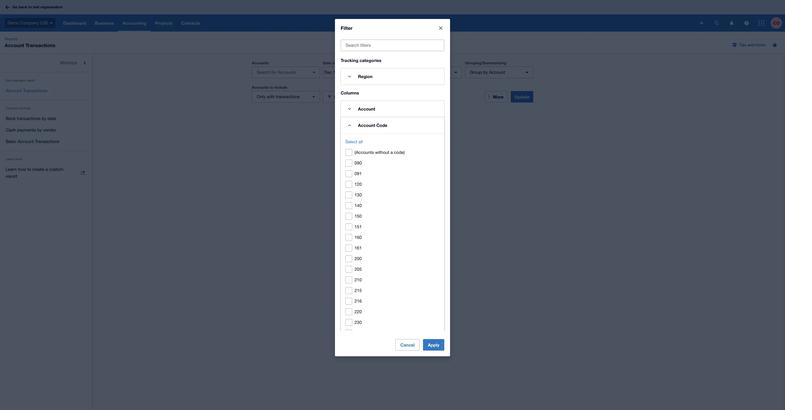 Task type: describe. For each thing, give the bounding box(es) containing it.
160
[[355, 235, 362, 240]]

date
[[48, 116, 56, 121]]

tricks
[[756, 43, 766, 47]]

account left code
[[358, 123, 375, 128]]

bank
[[6, 116, 16, 121]]

include
[[274, 85, 287, 90]]

cash payments by vendor
[[6, 128, 56, 133]]

reports account transactions
[[5, 37, 55, 48]]

filter inside button
[[334, 94, 345, 99]]

Select end date field
[[352, 67, 380, 78]]

xero standard report
[[6, 79, 35, 82]]

1 vertical spatial transactions
[[23, 88, 47, 93]]

161
[[355, 246, 362, 251]]

custom
[[49, 167, 63, 172]]

minimize
[[60, 60, 77, 65]]

transactions for basic account transactions
[[35, 139, 59, 144]]

code)
[[394, 150, 405, 155]]

expand image
[[344, 71, 355, 82]]

tips
[[739, 43, 747, 47]]

update button
[[511, 91, 533, 103]]

vendor
[[43, 128, 56, 133]]

215
[[355, 289, 362, 294]]

co banner
[[0, 0, 785, 32]]

demo company (us)
[[7, 20, 48, 25]]

210
[[355, 278, 362, 283]]

range
[[332, 61, 343, 65]]

by for vendor
[[37, 128, 42, 133]]

apply button
[[423, 340, 444, 351]]

more button
[[485, 91, 507, 103]]

by for date
[[42, 116, 46, 121]]

(accounts
[[355, 150, 374, 155]]

only with transactions button
[[252, 91, 320, 103]]

2 horizontal spatial svg image
[[759, 20, 764, 26]]

account inside popup button
[[489, 70, 505, 75]]

payments
[[17, 128, 36, 133]]

columns
[[341, 90, 359, 96]]

region
[[358, 74, 373, 79]]

without
[[375, 150, 389, 155]]

cash
[[6, 128, 16, 133]]

cancel button
[[395, 340, 420, 351]]

common formats
[[6, 107, 31, 110]]

collapse image
[[344, 120, 355, 131]]

code
[[376, 123, 387, 128]]

learn for learn how to create a custom report
[[6, 167, 17, 172]]

close image
[[435, 23, 447, 34]]

basic account transactions
[[6, 139, 59, 144]]

common
[[6, 107, 19, 110]]

only with transactions
[[257, 94, 300, 99]]

230
[[355, 321, 362, 326]]

120
[[355, 182, 362, 187]]

150
[[355, 214, 362, 219]]

tracking
[[341, 58, 358, 63]]

select all button
[[345, 139, 363, 146]]

tracking categories
[[341, 58, 381, 63]]

group
[[470, 70, 482, 75]]

reports link
[[2, 36, 20, 42]]

date range : this month
[[323, 61, 363, 65]]

formats
[[20, 107, 31, 110]]

learn how to create a custom report
[[6, 167, 63, 179]]

learn more
[[6, 158, 22, 161]]

account inside reports account transactions
[[5, 42, 24, 48]]

svg image inside demo company (us) popup button
[[50, 22, 53, 24]]

go
[[12, 5, 18, 9]]

(accounts without a code)
[[355, 150, 405, 155]]

month
[[353, 61, 363, 65]]

categories
[[360, 58, 381, 63]]

account transactions link
[[0, 85, 92, 97]]

select all
[[345, 140, 363, 145]]

only
[[257, 94, 266, 99]]

basic
[[6, 139, 16, 144]]

with
[[267, 94, 275, 99]]

and
[[748, 43, 754, 47]]

transactions for reports account transactions
[[25, 42, 55, 48]]

co
[[773, 20, 780, 25]]

accounts to include
[[252, 85, 287, 90]]



Task type: vqa. For each thing, say whether or not it's contained in the screenshot.
Plan
no



Task type: locate. For each thing, give the bounding box(es) containing it.
accounts
[[252, 61, 269, 65], [252, 85, 269, 90]]

co button
[[771, 14, 785, 32]]

last
[[33, 5, 39, 9]]

1 horizontal spatial svg image
[[714, 21, 719, 25]]

a inside learn how to create a custom report
[[45, 167, 48, 172]]

0 horizontal spatial report
[[6, 174, 17, 179]]

0 vertical spatial a
[[391, 150, 393, 155]]

to left last
[[28, 5, 32, 9]]

2 vertical spatial to
[[27, 167, 31, 172]]

220
[[355, 310, 362, 315]]

151
[[355, 225, 362, 230]]

account transactions
[[6, 88, 47, 93]]

learn left the "more"
[[6, 158, 14, 161]]

organisation
[[40, 5, 63, 9]]

svg image inside go back to last organisation link
[[5, 5, 9, 9]]

account down xero
[[6, 88, 22, 93]]

200
[[355, 257, 362, 262]]

140
[[355, 204, 362, 208]]

1 horizontal spatial a
[[391, 150, 393, 155]]

filter dialog
[[335, 19, 450, 411]]

216
[[355, 299, 362, 304]]

0 vertical spatial transactions
[[25, 42, 55, 48]]

1 learn from the top
[[6, 158, 14, 161]]

apply
[[428, 343, 439, 348]]

:
[[343, 61, 344, 65]]

accounts for accounts to include
[[252, 85, 269, 90]]

1 vertical spatial transactions
[[17, 116, 41, 121]]

learn for learn more
[[6, 158, 14, 161]]

tips and tricks
[[739, 43, 766, 47]]

filter
[[341, 25, 353, 31], [334, 94, 345, 99]]

account down filter button
[[358, 107, 375, 112]]

learn
[[6, 158, 14, 161], [6, 167, 17, 172]]

a
[[391, 150, 393, 155], [45, 167, 48, 172]]

1 vertical spatial a
[[45, 167, 48, 172]]

grouping/summarizing
[[465, 61, 506, 65]]

090
[[355, 161, 362, 166]]

1 accounts from the top
[[252, 61, 269, 65]]

0 vertical spatial transactions
[[276, 94, 300, 99]]

a inside filter "dialog"
[[391, 150, 393, 155]]

transactions down cash payments by vendor link
[[35, 139, 59, 144]]

Search filters field
[[341, 40, 444, 51]]

to inside learn how to create a custom report
[[27, 167, 31, 172]]

0 vertical spatial to
[[28, 5, 32, 9]]

group by account button
[[465, 67, 533, 78]]

1 horizontal spatial report
[[26, 79, 35, 82]]

by left date at the top left of the page
[[42, 116, 46, 121]]

1 vertical spatial to
[[270, 85, 273, 90]]

transactions down 'include'
[[276, 94, 300, 99]]

date
[[323, 61, 331, 65]]

accounts up only
[[252, 85, 269, 90]]

learn inside learn how to create a custom report
[[6, 167, 17, 172]]

company
[[20, 20, 39, 25]]

a left code)
[[391, 150, 393, 155]]

learn down learn more
[[6, 167, 17, 172]]

transactions down xero standard report
[[23, 88, 47, 93]]

tips and tricks button
[[729, 40, 769, 50]]

this
[[345, 61, 352, 65]]

accounts for accounts
[[252, 61, 269, 65]]

report inside learn how to create a custom report
[[6, 174, 17, 179]]

expand image
[[344, 103, 355, 115]]

by
[[483, 70, 488, 75], [42, 116, 46, 121], [37, 128, 42, 133]]

group by account
[[470, 70, 505, 75]]

basic account transactions link
[[0, 136, 92, 148]]

minimize button
[[0, 57, 92, 69]]

2 vertical spatial by
[[37, 128, 42, 133]]

transactions inside reports account transactions
[[25, 42, 55, 48]]

select
[[345, 140, 357, 145]]

bank transactions by date link
[[0, 113, 92, 125]]

1 horizontal spatial transactions
[[276, 94, 300, 99]]

2 accounts from the top
[[252, 85, 269, 90]]

account
[[5, 42, 24, 48], [489, 70, 505, 75], [6, 88, 22, 93], [358, 107, 375, 112], [358, 123, 375, 128], [18, 139, 34, 144]]

by down 'grouping/summarizing'
[[483, 70, 488, 75]]

2 learn from the top
[[6, 167, 17, 172]]

to for learn how to create a custom report
[[27, 167, 31, 172]]

filter button
[[323, 91, 391, 103]]

all
[[359, 140, 363, 145]]

0 horizontal spatial svg image
[[700, 21, 703, 25]]

report down learn more
[[6, 174, 17, 179]]

bank transactions by date
[[6, 116, 56, 121]]

transactions
[[276, 94, 300, 99], [17, 116, 41, 121]]

091
[[355, 172, 362, 176]]

more
[[15, 158, 22, 161]]

cancel
[[400, 343, 415, 348]]

back
[[19, 5, 27, 9]]

1 vertical spatial report
[[6, 174, 17, 179]]

filter inside "dialog"
[[341, 25, 353, 31]]

account down 'grouping/summarizing'
[[489, 70, 505, 75]]

cash payments by vendor link
[[0, 125, 92, 136]]

130
[[355, 193, 362, 198]]

1 vertical spatial learn
[[6, 167, 17, 172]]

demo
[[7, 20, 19, 25]]

demo company (us) button
[[0, 14, 59, 32]]

learn how to create a custom report link
[[0, 164, 92, 182]]

to left 'include'
[[270, 85, 273, 90]]

0 vertical spatial report
[[26, 79, 35, 82]]

by inside popup button
[[483, 70, 488, 75]]

account code
[[358, 123, 387, 128]]

more
[[493, 94, 504, 100]]

1 vertical spatial filter
[[334, 94, 345, 99]]

transactions inside popup button
[[276, 94, 300, 99]]

0 vertical spatial accounts
[[252, 61, 269, 65]]

to right how
[[27, 167, 31, 172]]

0 horizontal spatial transactions
[[17, 116, 41, 121]]

go back to last organisation link
[[3, 2, 66, 12]]

update
[[515, 94, 530, 100]]

xero
[[6, 79, 12, 82]]

transactions down formats
[[17, 116, 41, 121]]

transactions
[[25, 42, 55, 48], [23, 88, 47, 93], [35, 139, 59, 144]]

to for go back to last organisation
[[28, 5, 32, 9]]

account down payments
[[18, 139, 34, 144]]

by left vendor
[[37, 128, 42, 133]]

report up the account transactions
[[26, 79, 35, 82]]

go back to last organisation
[[12, 5, 63, 9]]

account down reports link
[[5, 42, 24, 48]]

2 vertical spatial transactions
[[35, 139, 59, 144]]

a right create
[[45, 167, 48, 172]]

transactions up minimize 'button'
[[25, 42, 55, 48]]

accounts up 'accounts to include'
[[252, 61, 269, 65]]

svg image
[[5, 5, 9, 9], [730, 21, 733, 25], [744, 21, 749, 25], [50, 22, 53, 24]]

how
[[18, 167, 26, 172]]

0 vertical spatial filter
[[341, 25, 353, 31]]

standard
[[13, 79, 26, 82]]

0 vertical spatial by
[[483, 70, 488, 75]]

create
[[32, 167, 44, 172]]

205
[[355, 267, 362, 272]]

svg image
[[759, 20, 764, 26], [714, 21, 719, 25], [700, 21, 703, 25]]

1 vertical spatial by
[[42, 116, 46, 121]]

0 vertical spatial learn
[[6, 158, 14, 161]]

0 horizontal spatial a
[[45, 167, 48, 172]]

Select start date field
[[323, 67, 351, 78]]

reports
[[5, 37, 18, 41]]

to inside co banner
[[28, 5, 32, 9]]

1 vertical spatial accounts
[[252, 85, 269, 90]]



